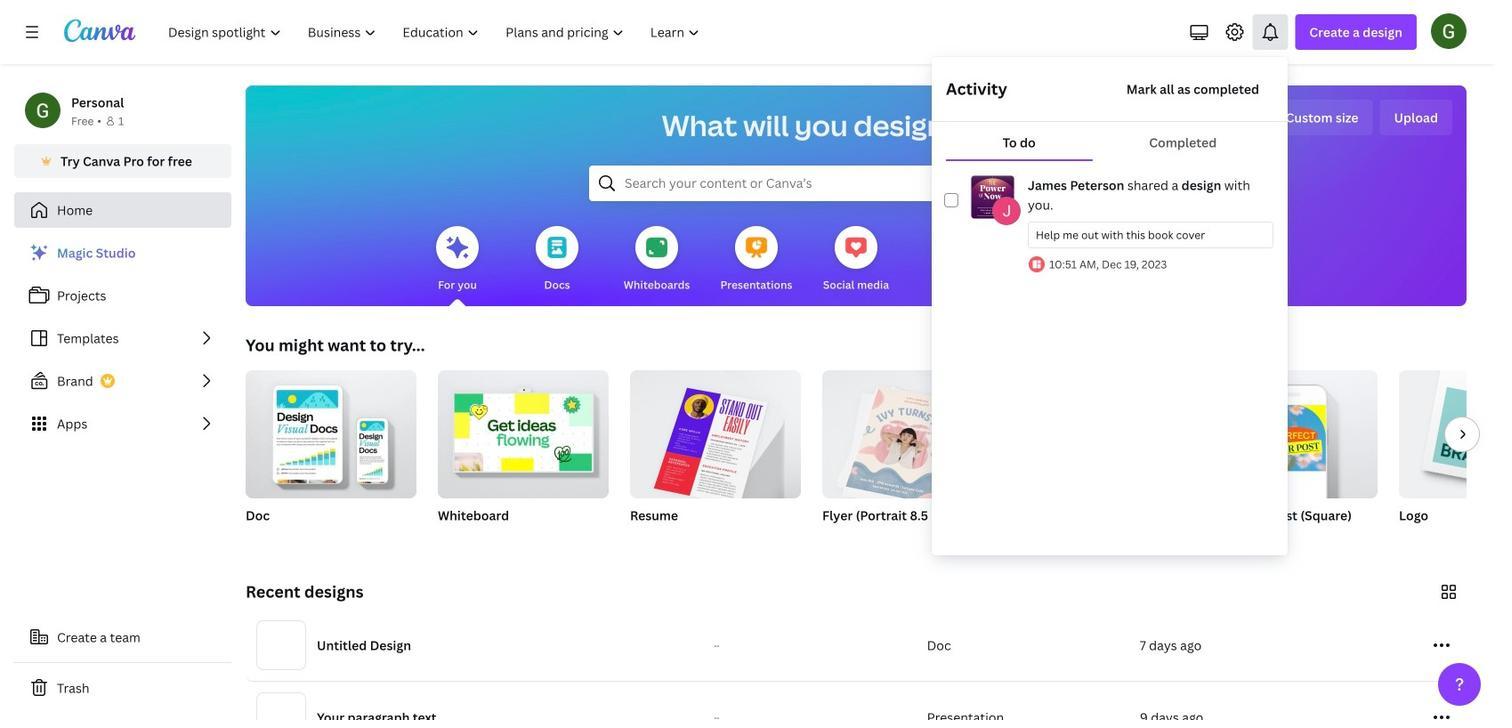 Task type: describe. For each thing, give the bounding box(es) containing it.
top level navigation element
[[157, 14, 715, 50]]

Search search field
[[625, 166, 1088, 200]]



Task type: locate. For each thing, give the bounding box(es) containing it.
list
[[14, 235, 231, 442]]

group
[[630, 363, 801, 547], [630, 363, 801, 506], [1207, 363, 1378, 547], [1207, 363, 1378, 499], [246, 370, 417, 547], [246, 370, 417, 499], [438, 370, 609, 547], [823, 370, 994, 547], [823, 370, 994, 504], [1015, 370, 1186, 499], [1015, 370, 1186, 499], [1400, 370, 1496, 547], [1400, 370, 1496, 499]]

gary orlando image
[[1432, 13, 1467, 49]]

None search field
[[589, 166, 1124, 201]]

purple monochromatic self help book cover image
[[971, 175, 1015, 219]]



